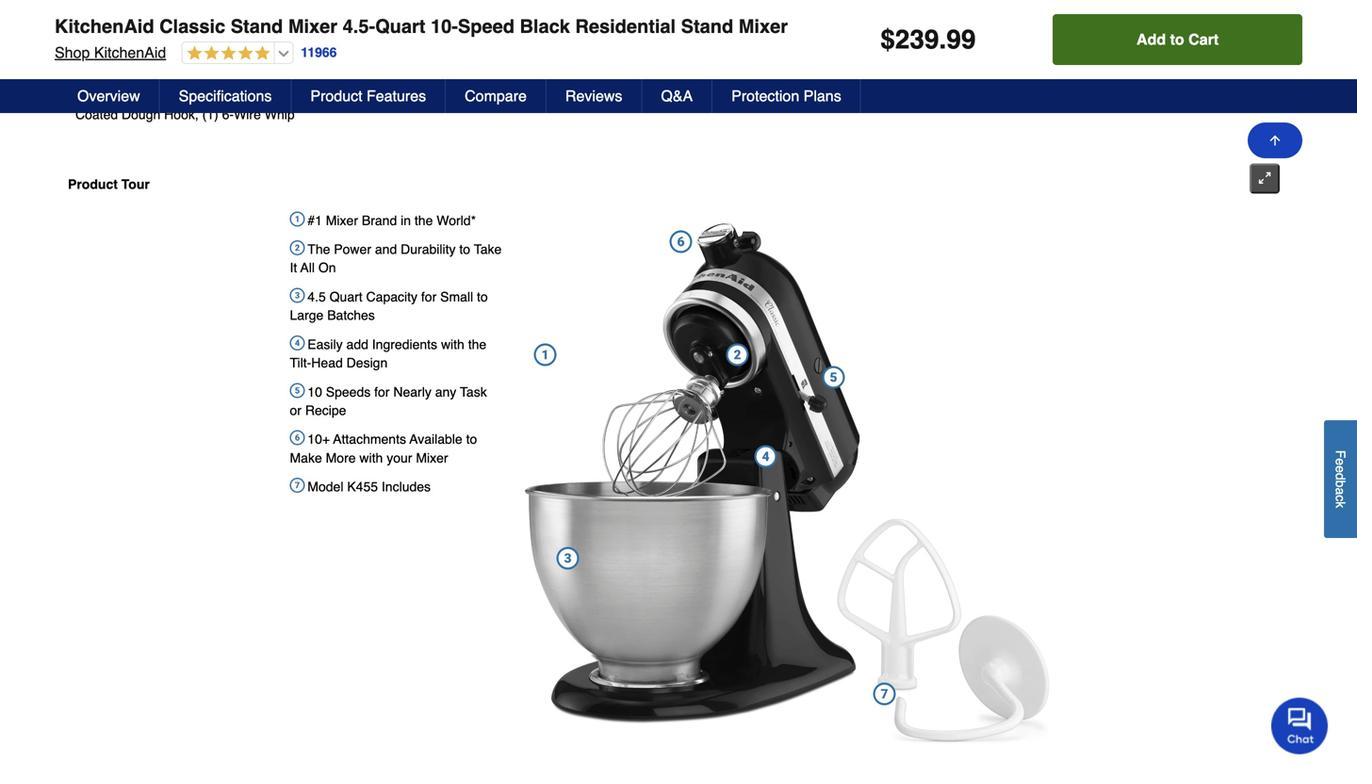 Task type: vqa. For each thing, say whether or not it's contained in the screenshot.
WITH within the the "10+ Attachments Available to Make More with your Mixer"
yes



Task type: locate. For each thing, give the bounding box(es) containing it.
in
[[401, 213, 411, 228]]

recipe
[[305, 403, 346, 418]]

for inside 10 speeds for nearly any task or recipe
[[374, 384, 390, 399]]

arrow up image
[[1267, 133, 1283, 148]]

for left nearly
[[374, 384, 390, 399]]

it
[[290, 260, 297, 275]]

overview button
[[58, 79, 160, 113]]

0 horizontal spatial stand
[[231, 16, 283, 37]]

2 stand from the left
[[681, 16, 733, 37]]

0 horizontal spatial coated
[[75, 107, 118, 122]]

1 horizontal spatial stand
[[681, 16, 733, 37]]

1 vertical spatial kitchenaid
[[94, 44, 166, 61]]

flat
[[347, 89, 369, 104]]

1 vertical spatial k455
[[347, 479, 378, 494]]

product features button
[[292, 79, 446, 113]]

2 vertical spatial quart
[[329, 289, 362, 304]]

specifications button
[[160, 79, 292, 113]]

0 vertical spatial quart
[[375, 16, 425, 37]]

4.5 up large
[[307, 289, 326, 304]]

protection
[[731, 87, 799, 105]]

quart inside 4.5 quart capacity for small to large batches
[[329, 289, 362, 304]]

1 horizontal spatial for
[[421, 289, 437, 304]]

k
[[1333, 501, 1348, 508]]

1 horizontal spatial quart
[[329, 289, 362, 304]]

4.5 quart capacity for small to large batches
[[290, 289, 488, 323]]

k455 for includes
[[117, 65, 149, 80]]

e up d
[[1333, 458, 1348, 465]]

to right small
[[477, 289, 488, 304]]

1 vertical spatial the
[[468, 337, 486, 352]]

product left "tour"
[[68, 177, 118, 192]]

k455 down shop kitchenaid on the left of the page
[[117, 65, 149, 80]]

stand
[[231, 16, 283, 37], [681, 16, 733, 37]]

k455
[[117, 65, 149, 80], [347, 479, 378, 494]]

1 vertical spatial with
[[359, 450, 383, 465]]

world*
[[437, 213, 476, 228]]

protection plans button
[[713, 79, 861, 113]]

model down shop kitchenaid on the left of the page
[[75, 65, 114, 80]]

protection plans
[[731, 87, 841, 105]]

product down "11966"
[[310, 87, 362, 105]]

10
[[307, 384, 322, 399]]

model down more
[[307, 479, 343, 494]]

0 horizontal spatial with
[[359, 450, 383, 465]]

0 vertical spatial the
[[415, 213, 433, 228]]

4.5
[[95, 89, 114, 104], [307, 289, 326, 304]]

to
[[1170, 31, 1184, 48], [459, 242, 470, 257], [477, 289, 488, 304], [466, 432, 477, 447]]

black
[[520, 16, 570, 37]]

2 horizontal spatial quart
[[375, 16, 425, 37]]

to inside add to cart button
[[1170, 31, 1184, 48]]

(1) right 'beater,'
[[418, 89, 434, 104]]

quart
[[375, 16, 425, 37], [117, 89, 150, 104], [329, 289, 362, 304]]

stand up 4.8 stars image
[[231, 16, 283, 37]]

10 speeds for nearly any task or recipe
[[290, 384, 487, 418]]

mixer down available
[[416, 450, 448, 465]]

0 horizontal spatial quart
[[117, 89, 150, 104]]

0 horizontal spatial for
[[374, 384, 390, 399]]

quart inside model k455 includes (1) 4.5 quart stainless steel bowl, (1) coated flat beater, (1) coated dough hook, (1) 6-wire whip
[[117, 89, 150, 104]]

1 vertical spatial quart
[[117, 89, 150, 104]]

k455 for includes
[[347, 479, 378, 494]]

1 horizontal spatial the
[[468, 337, 486, 352]]

coated left flat at left top
[[300, 89, 343, 104]]

speed
[[458, 16, 514, 37]]

q&a button
[[642, 79, 713, 113]]

the right "in"
[[415, 213, 433, 228]]

(1) left 6-
[[202, 107, 218, 122]]

residential
[[575, 16, 676, 37]]

b
[[1333, 480, 1348, 488]]

1 vertical spatial model
[[307, 479, 343, 494]]

mixer
[[288, 16, 337, 37], [739, 16, 788, 37], [326, 213, 358, 228], [416, 450, 448, 465]]

coated
[[300, 89, 343, 104], [75, 107, 118, 122]]

4.5 down shop kitchenaid on the left of the page
[[95, 89, 114, 104]]

0 vertical spatial 4.5
[[95, 89, 114, 104]]

mixer up protection
[[739, 16, 788, 37]]

stand up q&a
[[681, 16, 733, 37]]

1 horizontal spatial product
[[310, 87, 362, 105]]

1 vertical spatial product
[[68, 177, 118, 192]]

with down small
[[441, 337, 464, 352]]

quart for 4.5
[[117, 89, 150, 104]]

k455 down more
[[347, 479, 378, 494]]

stainless
[[154, 89, 207, 104]]

model
[[75, 65, 114, 80], [307, 479, 343, 494]]

product for product features
[[310, 87, 362, 105]]

the
[[307, 242, 330, 257]]

for left small
[[421, 289, 437, 304]]

model for model k455 includes
[[307, 479, 343, 494]]

10-
[[431, 16, 458, 37]]

2 e from the top
[[1333, 465, 1348, 473]]

0 horizontal spatial model
[[75, 65, 114, 80]]

0 vertical spatial model
[[75, 65, 114, 80]]

4.8 stars image
[[182, 45, 270, 63]]

shop kitchenaid
[[55, 44, 166, 61]]

quart left 10-
[[375, 16, 425, 37]]

quart for 4.5-
[[375, 16, 425, 37]]

cart
[[1188, 31, 1219, 48]]

product inside product features 'button'
[[310, 87, 362, 105]]

the up 'task' at the left bottom
[[468, 337, 486, 352]]

kitchenaid classic stand mixer 4.5-quart 10-speed black residential stand mixer
[[55, 16, 788, 37]]

(1)
[[75, 89, 92, 104], [281, 89, 297, 104], [418, 89, 434, 104], [202, 107, 218, 122]]

add
[[1137, 31, 1166, 48]]

f
[[1333, 450, 1348, 458]]

to left take
[[459, 242, 470, 257]]

0 horizontal spatial 4.5
[[95, 89, 114, 104]]

coated down overview
[[75, 107, 118, 122]]

e up 'b'
[[1333, 465, 1348, 473]]

model inside model k455 includes (1) 4.5 quart stainless steel bowl, (1) coated flat beater, (1) coated dough hook, (1) 6-wire whip
[[75, 65, 114, 80]]

large
[[290, 308, 324, 323]]

with down attachments
[[359, 450, 383, 465]]

e
[[1333, 458, 1348, 465], [1333, 465, 1348, 473]]

task
[[460, 384, 487, 399]]

your
[[387, 450, 412, 465]]

add to cart button
[[1053, 14, 1302, 65]]

0 vertical spatial coated
[[300, 89, 343, 104]]

product for product tour
[[68, 177, 118, 192]]

add to cart
[[1137, 31, 1219, 48]]

features
[[367, 87, 426, 105]]

1 horizontal spatial k455
[[347, 479, 378, 494]]

1 vertical spatial for
[[374, 384, 390, 399]]

product
[[310, 87, 362, 105], [68, 177, 118, 192]]

power
[[334, 242, 371, 257]]

to right "add"
[[1170, 31, 1184, 48]]

quart up "dough"
[[117, 89, 150, 104]]

to right available
[[466, 432, 477, 447]]

1 horizontal spatial model
[[307, 479, 343, 494]]

compare
[[465, 87, 527, 105]]

0 vertical spatial product
[[310, 87, 362, 105]]

0 vertical spatial k455
[[117, 65, 149, 80]]

0 vertical spatial with
[[441, 337, 464, 352]]

0 vertical spatial kitchenaid
[[55, 16, 154, 37]]

tilt-
[[290, 355, 311, 370]]

kitchenaid up overview
[[94, 44, 166, 61]]

0 horizontal spatial product
[[68, 177, 118, 192]]

0 horizontal spatial the
[[415, 213, 433, 228]]

k455 inside model k455 includes (1) 4.5 quart stainless steel bowl, (1) coated flat beater, (1) coated dough hook, (1) 6-wire whip
[[117, 65, 149, 80]]

4.5 inside model k455 includes (1) 4.5 quart stainless steel bowl, (1) coated flat beater, (1) coated dough hook, (1) 6-wire whip
[[95, 89, 114, 104]]

quart up batches
[[329, 289, 362, 304]]

with inside easily add ingredients with the tilt-head design
[[441, 337, 464, 352]]

batches
[[327, 308, 375, 323]]

the inside easily add ingredients with the tilt-head design
[[468, 337, 486, 352]]

the for with
[[468, 337, 486, 352]]

0 horizontal spatial k455
[[117, 65, 149, 80]]

kitchenaid up shop kitchenaid on the left of the page
[[55, 16, 154, 37]]

(1) down shop
[[75, 89, 92, 104]]

1 vertical spatial 4.5
[[307, 289, 326, 304]]

1 horizontal spatial 4.5
[[307, 289, 326, 304]]

0 vertical spatial for
[[421, 289, 437, 304]]

1 horizontal spatial with
[[441, 337, 464, 352]]

speeds
[[326, 384, 371, 399]]



Task type: describe. For each thing, give the bounding box(es) containing it.
whip
[[265, 107, 295, 122]]

q&a
[[661, 87, 693, 105]]

specifications
[[179, 87, 272, 105]]

or
[[290, 403, 302, 418]]

reviews
[[565, 87, 622, 105]]

.
[[939, 25, 946, 55]]

capacity
[[366, 289, 417, 304]]

plans
[[804, 87, 841, 105]]

add
[[346, 337, 368, 352]]

#1 mixer brand in the world*
[[307, 213, 476, 228]]

attachments
[[333, 432, 406, 447]]

$
[[880, 25, 895, 55]]

product tour
[[68, 177, 150, 192]]

easily
[[307, 337, 343, 352]]

d
[[1333, 473, 1348, 480]]

overview
[[77, 87, 140, 105]]

make
[[290, 450, 322, 465]]

product features
[[310, 87, 426, 105]]

take
[[474, 242, 502, 257]]

wire
[[234, 107, 261, 122]]

bowl,
[[245, 89, 277, 104]]

available
[[409, 432, 462, 447]]

to inside 4.5 quart capacity for small to large batches
[[477, 289, 488, 304]]

4.5-
[[343, 16, 375, 37]]

durability
[[401, 242, 456, 257]]

#1
[[307, 213, 322, 228]]

mixer inside 10+ attachments available to make more with your mixer
[[416, 450, 448, 465]]

brand
[[362, 213, 397, 228]]

design
[[346, 355, 388, 370]]

easily add ingredients with the tilt-head design
[[290, 337, 486, 370]]

1 horizontal spatial coated
[[300, 89, 343, 104]]

chat invite button image
[[1271, 697, 1329, 754]]

steel
[[211, 89, 241, 104]]

10+
[[307, 432, 330, 447]]

dough
[[122, 107, 160, 122]]

any
[[435, 384, 456, 399]]

small
[[440, 289, 473, 304]]

all
[[300, 260, 315, 275]]

11966
[[301, 45, 337, 60]]

to inside the power and durability to take it all on
[[459, 242, 470, 257]]

c
[[1333, 495, 1348, 501]]

the power and durability to take it all on
[[290, 242, 502, 275]]

99
[[946, 25, 976, 55]]

compare button
[[446, 79, 547, 113]]

4.5 inside 4.5 quart capacity for small to large batches
[[307, 289, 326, 304]]

ingredients
[[372, 337, 437, 352]]

hook,
[[164, 107, 199, 122]]

(1) up whip
[[281, 89, 297, 104]]

model for model k455 includes (1) 4.5 quart stainless steel bowl, (1) coated flat beater, (1) coated dough hook, (1) 6-wire whip
[[75, 65, 114, 80]]

more
[[326, 450, 356, 465]]

10+ attachments available to make more with your mixer
[[290, 432, 477, 465]]

$ 239 . 99
[[880, 25, 976, 55]]

1 e from the top
[[1333, 458, 1348, 465]]

reviews button
[[547, 79, 642, 113]]

f e e d b a c k
[[1333, 450, 1348, 508]]

the for in
[[415, 213, 433, 228]]

shop
[[55, 44, 90, 61]]

239
[[895, 25, 939, 55]]

to inside 10+ attachments available to make more with your mixer
[[466, 432, 477, 447]]

and
[[375, 242, 397, 257]]

tour
[[121, 177, 150, 192]]

model k455 includes
[[307, 479, 431, 494]]

mixer up "11966"
[[288, 16, 337, 37]]

mixer right #1
[[326, 213, 358, 228]]

6-
[[222, 107, 234, 122]]

with inside 10+ attachments available to make more with your mixer
[[359, 450, 383, 465]]

on
[[318, 260, 336, 275]]

a
[[1333, 487, 1348, 495]]

head
[[311, 355, 343, 370]]

1 vertical spatial coated
[[75, 107, 118, 122]]

nearly
[[393, 384, 431, 399]]

beater,
[[372, 89, 414, 104]]

1 stand from the left
[[231, 16, 283, 37]]

for inside 4.5 quart capacity for small to large batches
[[421, 289, 437, 304]]

f e e d b a c k button
[[1324, 420, 1357, 538]]

includes
[[382, 479, 431, 494]]

model k455 includes (1) 4.5 quart stainless steel bowl, (1) coated flat beater, (1) coated dough hook, (1) 6-wire whip
[[75, 65, 434, 122]]

classic
[[159, 16, 225, 37]]

includes
[[152, 65, 206, 80]]



